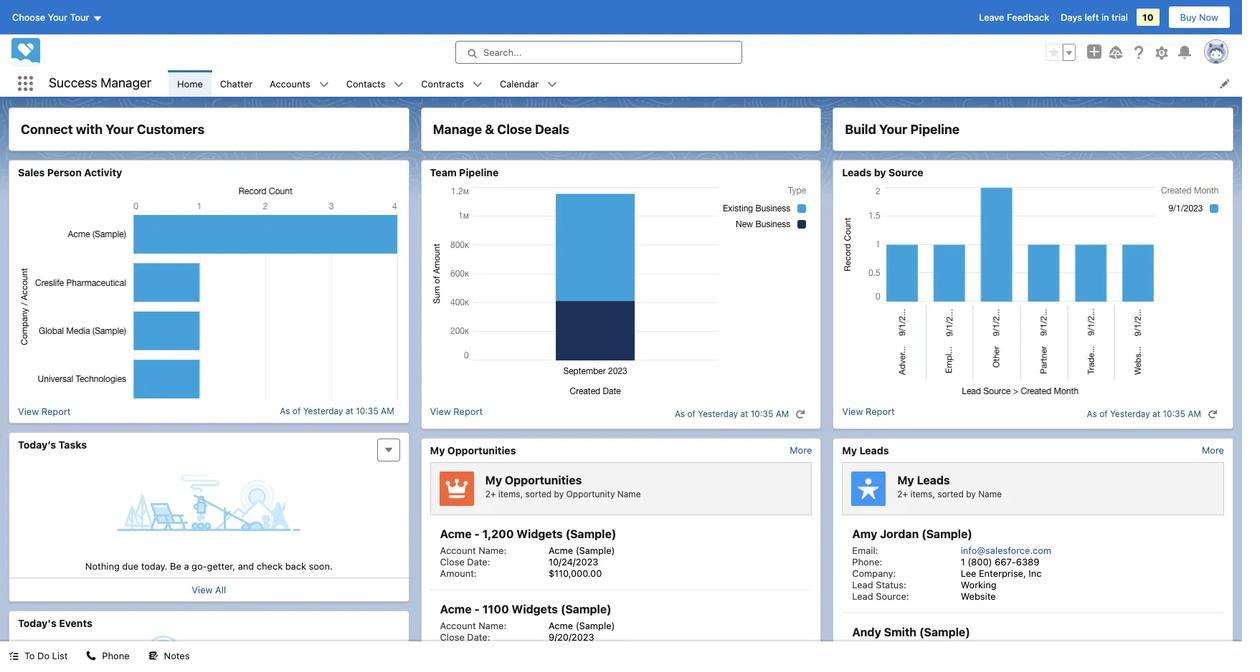 Task type: vqa. For each thing, say whether or not it's contained in the screenshot.
second Name from right
yes



Task type: describe. For each thing, give the bounding box(es) containing it.
search... button
[[456, 41, 743, 64]]

view for build your pipeline
[[843, 406, 864, 417]]

manage
[[433, 122, 482, 137]]

10/24/2023
[[549, 557, 599, 568]]

contracts link
[[413, 70, 473, 97]]

amy jordan (sample)
[[853, 528, 973, 541]]

2+ for your
[[898, 489, 909, 500]]

name inside the my opportunities 2+ items, sorted by opportunity name
[[618, 489, 641, 500]]

calendar link
[[492, 70, 548, 97]]

date: for 1100
[[467, 632, 490, 644]]

connect
[[21, 122, 73, 137]]

manager
[[101, 76, 151, 91]]

acme - 1100 widgets (sample)
[[440, 603, 612, 616]]

$110,000.00
[[549, 568, 602, 580]]

check
[[257, 561, 283, 572]]

buy now button
[[1169, 6, 1231, 29]]

account name: for 1,200
[[440, 545, 507, 557]]

1 horizontal spatial your
[[106, 122, 134, 137]]

at for build your pipeline
[[1153, 409, 1161, 420]]

a
[[184, 561, 189, 572]]

events
[[59, 617, 92, 630]]

name inside my leads 2+ items, sorted by name
[[979, 489, 1002, 500]]

0 vertical spatial close
[[497, 122, 532, 137]]

3 view report from the left
[[843, 406, 895, 417]]

widgets for 1,200
[[517, 528, 563, 541]]

my leads 2+ items, sorted by name
[[898, 474, 1002, 500]]

today's
[[18, 439, 56, 451]]

build
[[846, 122, 877, 137]]

accounts link
[[261, 70, 319, 97]]

buy
[[1181, 11, 1197, 23]]

account for acme - 1100 widgets (sample)
[[440, 621, 476, 632]]

my leads
[[843, 445, 889, 457]]

working
[[961, 580, 997, 591]]

0 horizontal spatial of
[[293, 406, 301, 417]]

acme - 1,200 widgets (sample)
[[440, 528, 617, 541]]

1 horizontal spatial by
[[875, 166, 887, 179]]

0 vertical spatial leads
[[843, 166, 872, 179]]

date: for 1,200
[[467, 557, 490, 568]]

opportunities for my opportunities
[[448, 445, 516, 457]]

contacts
[[346, 78, 386, 89]]

name: for 1,200
[[479, 545, 507, 557]]

notes
[[164, 651, 190, 662]]

3 report from the left
[[866, 406, 895, 417]]

home
[[177, 78, 203, 89]]

in
[[1102, 11, 1110, 23]]

chatter link
[[212, 70, 261, 97]]

phone button
[[78, 642, 138, 671]]

close date: for 1,200
[[440, 557, 490, 568]]

2 horizontal spatial text default image
[[1208, 410, 1218, 420]]

activity
[[84, 166, 122, 179]]

leads for my leads 2+ items, sorted by name
[[917, 474, 951, 487]]

contracts list item
[[413, 70, 492, 97]]

my opportunities link
[[430, 445, 516, 457]]

as of yesterday at 10:​35 am for manage & close deals
[[675, 409, 790, 420]]

text default image inside notes button
[[148, 652, 158, 662]]

manage & close deals
[[433, 122, 570, 137]]

jordan
[[881, 528, 919, 541]]

lee
[[961, 568, 977, 580]]

be
[[170, 561, 181, 572]]

(sample) up $110,000.00
[[576, 545, 615, 557]]

today's events
[[18, 617, 92, 630]]

your for build
[[880, 122, 908, 137]]

widgets for 1100
[[512, 603, 558, 616]]

deals
[[535, 122, 570, 137]]

sales
[[18, 166, 45, 179]]

do
[[37, 651, 50, 662]]

choose
[[12, 11, 45, 23]]

667-
[[995, 557, 1017, 568]]

(sample) inside "link"
[[920, 626, 971, 639]]

opportunities for my opportunities 2+ items, sorted by opportunity name
[[505, 474, 582, 487]]

acme up amount:
[[440, 528, 472, 541]]

lead for lead source:
[[853, 591, 874, 603]]

more link for build your pipeline
[[1203, 445, 1225, 456]]

connect with your customers
[[21, 122, 205, 137]]

(800)
[[968, 557, 993, 568]]

text default image for contracts
[[473, 79, 483, 90]]

my for my leads 2+ items, sorted by name
[[898, 474, 915, 487]]

choose your tour button
[[11, 6, 103, 29]]

items, for pipeline
[[911, 489, 936, 500]]

&
[[485, 122, 495, 137]]

0 horizontal spatial as
[[280, 406, 290, 417]]

lead source:
[[853, 591, 910, 603]]

list
[[52, 651, 68, 662]]

account for acme - 1,200 widgets (sample)
[[440, 545, 476, 557]]

view all link
[[192, 584, 226, 596]]

accounts list item
[[261, 70, 338, 97]]

as of yesterday at 10:​35 am for build your pipeline
[[1088, 409, 1202, 420]]

am for manage
[[776, 409, 790, 420]]

notes button
[[140, 642, 198, 671]]

by for manage & close deals
[[554, 489, 564, 500]]

6389
[[1017, 557, 1040, 568]]

report for deals
[[454, 406, 483, 417]]

tasks
[[59, 439, 87, 451]]

by for build your pipeline
[[967, 489, 977, 500]]

andy smith (sample)
[[853, 626, 971, 639]]

success
[[49, 76, 97, 91]]

text default image for to do list
[[9, 652, 19, 662]]

contacts link
[[338, 70, 394, 97]]

today.
[[141, 561, 168, 572]]

success manager
[[49, 76, 151, 91]]

team
[[430, 166, 457, 179]]

website
[[961, 591, 996, 603]]

as for build your pipeline
[[1088, 409, 1098, 420]]

now
[[1200, 11, 1219, 23]]

lead status:
[[853, 580, 907, 591]]

- for 1100
[[475, 603, 480, 616]]

of for manage & close deals
[[688, 409, 696, 420]]

view all
[[192, 584, 226, 596]]

my opportunities 2+ items, sorted by opportunity name
[[486, 474, 641, 500]]

smith
[[885, 626, 917, 639]]

days
[[1061, 11, 1083, 23]]

getter,
[[207, 561, 236, 572]]

am for build
[[1189, 409, 1202, 420]]

go-
[[192, 561, 207, 572]]

andy smith (sample) link
[[853, 624, 1215, 671]]

1
[[961, 557, 966, 568]]

9/20/2023
[[549, 632, 595, 644]]

contracts
[[422, 78, 464, 89]]

show more my leads records element
[[1203, 445, 1225, 456]]

inc
[[1029, 568, 1042, 580]]

search...
[[484, 47, 522, 58]]

source:
[[876, 591, 910, 603]]

(sample) down $110,000.00
[[576, 621, 615, 632]]

amount:
[[440, 568, 477, 580]]

opportunity
[[567, 489, 615, 500]]

at for manage & close deals
[[741, 409, 749, 420]]

email:
[[853, 545, 879, 557]]

view report for customers
[[18, 406, 71, 417]]

(sample) up 10/24/2023
[[566, 528, 617, 541]]

list containing home
[[169, 70, 1243, 97]]

0 horizontal spatial at
[[346, 406, 354, 417]]



Task type: locate. For each thing, give the bounding box(es) containing it.
my inside the my opportunities 2+ items, sorted by opportunity name
[[486, 474, 502, 487]]

0 horizontal spatial pipeline
[[459, 166, 499, 179]]

enterprise,
[[979, 568, 1027, 580]]

2 lead from the top
[[853, 591, 874, 603]]

view report link up my opportunities
[[430, 406, 483, 423]]

1 more link from the left
[[790, 445, 813, 456]]

0 horizontal spatial am
[[381, 406, 394, 417]]

10:​35 for build your pipeline
[[1164, 409, 1186, 420]]

sorted up amy jordan (sample)
[[938, 489, 964, 500]]

1 view report link from the left
[[18, 406, 71, 417]]

0 horizontal spatial by
[[554, 489, 564, 500]]

2 horizontal spatial view report
[[843, 406, 895, 417]]

due
[[122, 561, 139, 572]]

1 report from the left
[[41, 406, 71, 417]]

1 vertical spatial widgets
[[512, 603, 558, 616]]

1 more from the left
[[790, 445, 813, 456]]

by
[[875, 166, 887, 179], [554, 489, 564, 500], [967, 489, 977, 500]]

1 name: from the top
[[479, 545, 507, 557]]

lead for lead status:
[[853, 580, 874, 591]]

2 horizontal spatial am
[[1189, 409, 1202, 420]]

1 vertical spatial close date:
[[440, 632, 490, 644]]

1 view report from the left
[[18, 406, 71, 417]]

more link
[[790, 445, 813, 456], [1203, 445, 1225, 456]]

of
[[293, 406, 301, 417], [688, 409, 696, 420], [1100, 409, 1108, 420]]

info@salesforce.com link
[[961, 545, 1052, 557]]

to do list button
[[0, 642, 76, 671]]

sorted inside my leads 2+ items, sorted by name
[[938, 489, 964, 500]]

account name:
[[440, 545, 507, 557], [440, 621, 507, 632]]

2+ for &
[[486, 489, 496, 500]]

today's
[[18, 617, 57, 630]]

0 vertical spatial -
[[475, 528, 480, 541]]

2 more link from the left
[[1203, 445, 1225, 456]]

lead down phone:
[[853, 580, 874, 591]]

nothing
[[85, 561, 120, 572]]

leads for my leads
[[860, 445, 889, 457]]

sorted
[[526, 489, 552, 500], [938, 489, 964, 500]]

1 2+ from the left
[[486, 489, 496, 500]]

text default image right contacts
[[394, 79, 404, 90]]

2 account from the top
[[440, 621, 476, 632]]

1 horizontal spatial am
[[776, 409, 790, 420]]

0 vertical spatial close date:
[[440, 557, 490, 568]]

2+ inside the my opportunities 2+ items, sorted by opportunity name
[[486, 489, 496, 500]]

home link
[[169, 70, 212, 97]]

close
[[497, 122, 532, 137], [440, 557, 465, 568], [440, 632, 465, 644]]

view report link for deals
[[430, 406, 483, 423]]

widgets right 1,200
[[517, 528, 563, 541]]

2 - from the top
[[475, 603, 480, 616]]

1 - from the top
[[475, 528, 480, 541]]

account name: up amount:
[[440, 545, 507, 557]]

acme down amount:
[[440, 603, 472, 616]]

view report link up my leads
[[843, 406, 895, 423]]

0 horizontal spatial more
[[790, 445, 813, 456]]

account
[[440, 545, 476, 557], [440, 621, 476, 632]]

view report link up today's
[[18, 406, 71, 417]]

text default image inside calendar list item
[[548, 79, 558, 90]]

days left in trial
[[1061, 11, 1129, 23]]

sorted up acme - 1,200 widgets (sample)
[[526, 489, 552, 500]]

2 horizontal spatial view report link
[[843, 406, 895, 423]]

source
[[889, 166, 924, 179]]

pipeline up the source
[[911, 122, 960, 137]]

view left all
[[192, 584, 213, 596]]

1 vertical spatial leads
[[860, 445, 889, 457]]

calendar list item
[[492, 70, 566, 97]]

text default image inside phone button
[[86, 652, 96, 662]]

0 horizontal spatial items,
[[499, 489, 523, 500]]

account name: down 1100
[[440, 621, 507, 632]]

view
[[18, 406, 39, 417], [430, 406, 451, 417], [843, 406, 864, 417], [192, 584, 213, 596]]

2 vertical spatial close
[[440, 632, 465, 644]]

1 horizontal spatial view report link
[[430, 406, 483, 423]]

1 horizontal spatial sorted
[[938, 489, 964, 500]]

1 horizontal spatial at
[[741, 409, 749, 420]]

0 horizontal spatial 10:​35
[[356, 406, 379, 417]]

- left 1,200
[[475, 528, 480, 541]]

view report link
[[18, 406, 71, 417], [430, 406, 483, 423], [843, 406, 895, 423]]

text default image right accounts
[[319, 79, 329, 90]]

yesterday for manage & close deals
[[698, 409, 738, 420]]

as for manage & close deals
[[675, 409, 685, 420]]

2 view report link from the left
[[430, 406, 483, 423]]

sorted for pipeline
[[938, 489, 964, 500]]

text default image for accounts
[[319, 79, 329, 90]]

0 vertical spatial widgets
[[517, 528, 563, 541]]

2 horizontal spatial 10:​35
[[1164, 409, 1186, 420]]

view report for deals
[[430, 406, 483, 417]]

1 horizontal spatial report
[[454, 406, 483, 417]]

today's tasks
[[18, 439, 87, 451]]

close date:
[[440, 557, 490, 568], [440, 632, 490, 644]]

0 horizontal spatial text default image
[[9, 652, 19, 662]]

2 horizontal spatial by
[[967, 489, 977, 500]]

lee enterprise, inc
[[961, 568, 1042, 580]]

text default image left to
[[9, 652, 19, 662]]

report up my opportunities
[[454, 406, 483, 417]]

by up info@salesforce.com
[[967, 489, 977, 500]]

text default image right calendar
[[548, 79, 558, 90]]

name up info@salesforce.com
[[979, 489, 1002, 500]]

phone
[[102, 651, 130, 662]]

lead down company:
[[853, 591, 874, 603]]

close date: for 1100
[[440, 632, 490, 644]]

text default image for calendar
[[548, 79, 558, 90]]

(sample) up 9/20/2023
[[561, 603, 612, 616]]

sorted for close
[[526, 489, 552, 500]]

1 vertical spatial account
[[440, 621, 476, 632]]

list
[[169, 70, 1243, 97]]

date: down 1,200
[[467, 557, 490, 568]]

0 horizontal spatial view report link
[[18, 406, 71, 417]]

1 horizontal spatial name
[[979, 489, 1002, 500]]

2 items, from the left
[[911, 489, 936, 500]]

2+ up 1,200
[[486, 489, 496, 500]]

1 vertical spatial -
[[475, 603, 480, 616]]

2 horizontal spatial your
[[880, 122, 908, 137]]

1 vertical spatial acme (sample)
[[549, 621, 615, 632]]

my inside my leads 2+ items, sorted by name
[[898, 474, 915, 487]]

0 vertical spatial account
[[440, 545, 476, 557]]

1 account name: from the top
[[440, 545, 507, 557]]

my for my opportunities 2+ items, sorted by opportunity name
[[486, 474, 502, 487]]

leave
[[980, 11, 1005, 23]]

text default image inside the accounts list item
[[319, 79, 329, 90]]

2 horizontal spatial report
[[866, 406, 895, 417]]

show more my opportunities records element
[[790, 445, 813, 456]]

2 horizontal spatial of
[[1100, 409, 1108, 420]]

2 horizontal spatial yesterday
[[1111, 409, 1151, 420]]

view report up my leads
[[843, 406, 895, 417]]

calendar
[[500, 78, 539, 89]]

with
[[76, 122, 103, 137]]

text default image inside "contacts" list item
[[394, 79, 404, 90]]

2+ up jordan
[[898, 489, 909, 500]]

3 view report link from the left
[[843, 406, 895, 423]]

by inside the my opportunities 2+ items, sorted by opportunity name
[[554, 489, 564, 500]]

1 vertical spatial close
[[440, 557, 465, 568]]

choose your tour
[[12, 11, 89, 23]]

0 vertical spatial acme (sample)
[[549, 545, 615, 557]]

text default image
[[319, 79, 329, 90], [394, 79, 404, 90], [473, 79, 483, 90], [548, 79, 558, 90], [796, 410, 806, 420], [148, 652, 158, 662]]

items, for close
[[499, 489, 523, 500]]

nothing due today. be a go-getter, and check back soon.
[[85, 561, 333, 572]]

acme down acme - 1100 widgets (sample)
[[549, 621, 573, 632]]

0 vertical spatial account name:
[[440, 545, 507, 557]]

left
[[1085, 11, 1100, 23]]

trial
[[1112, 11, 1129, 23]]

acme up $110,000.00
[[549, 545, 573, 557]]

by left the source
[[875, 166, 887, 179]]

view for manage & close deals
[[430, 406, 451, 417]]

(sample) right smith
[[920, 626, 971, 639]]

1 vertical spatial opportunities
[[505, 474, 582, 487]]

date: down 1100
[[467, 632, 490, 644]]

1,200
[[483, 528, 514, 541]]

of for build your pipeline
[[1100, 409, 1108, 420]]

2+ inside my leads 2+ items, sorted by name
[[898, 489, 909, 500]]

and
[[238, 561, 254, 572]]

1 name from the left
[[618, 489, 641, 500]]

1 horizontal spatial text default image
[[86, 652, 96, 662]]

your inside choose your tour "popup button"
[[48, 11, 67, 23]]

2 more from the left
[[1203, 445, 1225, 456]]

close for 1,200
[[440, 557, 465, 568]]

account up amount:
[[440, 545, 476, 557]]

view report up today's
[[18, 406, 71, 417]]

report for customers
[[41, 406, 71, 417]]

text default image right the contracts
[[473, 79, 483, 90]]

1 sorted from the left
[[526, 489, 552, 500]]

report up my leads
[[866, 406, 895, 417]]

1 account from the top
[[440, 545, 476, 557]]

to do list
[[24, 651, 68, 662]]

back
[[285, 561, 306, 572]]

leads
[[843, 166, 872, 179], [860, 445, 889, 457], [917, 474, 951, 487]]

text default image up show more my opportunities records element in the right of the page
[[796, 410, 806, 420]]

by left opportunity on the left bottom of page
[[554, 489, 564, 500]]

as of yesterday at 10:​35 am
[[280, 406, 394, 417], [675, 409, 790, 420], [1088, 409, 1202, 420]]

1 horizontal spatial more link
[[1203, 445, 1225, 456]]

0 horizontal spatial yesterday
[[303, 406, 343, 417]]

text default image for phone
[[86, 652, 96, 662]]

1 horizontal spatial 2+
[[898, 489, 909, 500]]

your left tour
[[48, 11, 67, 23]]

0 horizontal spatial as of yesterday at 10:​35 am
[[280, 406, 394, 417]]

my opportunities
[[430, 445, 516, 457]]

close date: down 1100
[[440, 632, 490, 644]]

0 vertical spatial name:
[[479, 545, 507, 557]]

opportunities inside the my opportunities 2+ items, sorted by opportunity name
[[505, 474, 582, 487]]

my for my opportunities
[[430, 445, 445, 457]]

text default image for contacts
[[394, 79, 404, 90]]

your
[[48, 11, 67, 23], [106, 122, 134, 137], [880, 122, 908, 137]]

your for choose
[[48, 11, 67, 23]]

name right opportunity on the left bottom of page
[[618, 489, 641, 500]]

your right build
[[880, 122, 908, 137]]

acme (sample) down $110,000.00
[[549, 621, 615, 632]]

my
[[430, 445, 445, 457], [843, 445, 858, 457], [486, 474, 502, 487], [898, 474, 915, 487]]

1 vertical spatial pipeline
[[459, 166, 499, 179]]

pipeline right team
[[459, 166, 499, 179]]

close for 1100
[[440, 632, 465, 644]]

- for 1,200
[[475, 528, 480, 541]]

view report up my opportunities
[[430, 406, 483, 417]]

view up my leads
[[843, 406, 864, 417]]

text default image inside to do list button
[[9, 652, 19, 662]]

2 name: from the top
[[479, 621, 507, 632]]

person
[[47, 166, 82, 179]]

0 vertical spatial opportunities
[[448, 445, 516, 457]]

company:
[[853, 568, 897, 580]]

items, inside my leads 2+ items, sorted by name
[[911, 489, 936, 500]]

10
[[1143, 11, 1154, 23]]

1100
[[483, 603, 509, 616]]

1 (800) 667-6389
[[961, 557, 1040, 568]]

0 horizontal spatial sorted
[[526, 489, 552, 500]]

your right with on the left top of page
[[106, 122, 134, 137]]

1 horizontal spatial pipeline
[[911, 122, 960, 137]]

pipeline
[[911, 122, 960, 137], [459, 166, 499, 179]]

acme (sample) for acme - 1,200 widgets (sample)
[[549, 545, 615, 557]]

name: down 1100
[[479, 621, 507, 632]]

leads inside my leads 2+ items, sorted by name
[[917, 474, 951, 487]]

my for my leads
[[843, 445, 858, 457]]

1 acme (sample) from the top
[[549, 545, 615, 557]]

name: down 1,200
[[479, 545, 507, 557]]

name: for 1100
[[479, 621, 507, 632]]

soon.
[[309, 561, 333, 572]]

leave feedback link
[[980, 11, 1050, 23]]

1 horizontal spatial 10:​35
[[751, 409, 774, 420]]

report up "today's tasks"
[[41, 406, 71, 417]]

account name: for 1100
[[440, 621, 507, 632]]

items, inside the my opportunities 2+ items, sorted by opportunity name
[[499, 489, 523, 500]]

leave feedback
[[980, 11, 1050, 23]]

name:
[[479, 545, 507, 557], [479, 621, 507, 632]]

acme (sample) for acme - 1100 widgets (sample)
[[549, 621, 615, 632]]

acme (sample)
[[549, 545, 615, 557], [549, 621, 615, 632]]

2+
[[486, 489, 496, 500], [898, 489, 909, 500]]

1 horizontal spatial yesterday
[[698, 409, 738, 420]]

- left 1100
[[475, 603, 480, 616]]

buy now
[[1181, 11, 1219, 23]]

0 horizontal spatial 2+
[[486, 489, 496, 500]]

0 horizontal spatial name
[[618, 489, 641, 500]]

my leads link
[[843, 445, 889, 457]]

view up my opportunities
[[430, 406, 451, 417]]

feedback
[[1008, 11, 1050, 23]]

2 sorted from the left
[[938, 489, 964, 500]]

2 2+ from the left
[[898, 489, 909, 500]]

text default image left notes
[[148, 652, 158, 662]]

as
[[280, 406, 290, 417], [675, 409, 685, 420], [1088, 409, 1098, 420]]

2 close date: from the top
[[440, 632, 490, 644]]

items, up 1,200
[[499, 489, 523, 500]]

1 vertical spatial date:
[[467, 632, 490, 644]]

accounts
[[270, 78, 311, 89]]

1 horizontal spatial of
[[688, 409, 696, 420]]

1 vertical spatial name:
[[479, 621, 507, 632]]

text default image
[[1208, 410, 1218, 420], [9, 652, 19, 662], [86, 652, 96, 662]]

1 close date: from the top
[[440, 557, 490, 568]]

2 horizontal spatial as of yesterday at 10:​35 am
[[1088, 409, 1202, 420]]

account down amount:
[[440, 621, 476, 632]]

sales person activity
[[18, 166, 122, 179]]

1 horizontal spatial items,
[[911, 489, 936, 500]]

view for connect with your customers
[[18, 406, 39, 417]]

phone:
[[853, 557, 883, 568]]

view report link for customers
[[18, 406, 71, 417]]

1 horizontal spatial more
[[1203, 445, 1225, 456]]

to
[[24, 651, 35, 662]]

1 horizontal spatial as
[[675, 409, 685, 420]]

contacts list item
[[338, 70, 413, 97]]

0 horizontal spatial report
[[41, 406, 71, 417]]

0 vertical spatial date:
[[467, 557, 490, 568]]

group
[[1046, 44, 1076, 61]]

2 acme (sample) from the top
[[549, 621, 615, 632]]

0 horizontal spatial view report
[[18, 406, 71, 417]]

more for manage & close deals
[[790, 445, 813, 456]]

(sample) up 1
[[922, 528, 973, 541]]

tour
[[70, 11, 89, 23]]

close date: down 1,200
[[440, 557, 490, 568]]

2 report from the left
[[454, 406, 483, 417]]

2 horizontal spatial at
[[1153, 409, 1161, 420]]

1 horizontal spatial as of yesterday at 10:​35 am
[[675, 409, 790, 420]]

0 horizontal spatial your
[[48, 11, 67, 23]]

team pipeline
[[430, 166, 499, 179]]

2 horizontal spatial as
[[1088, 409, 1098, 420]]

amy
[[853, 528, 878, 541]]

2 account name: from the top
[[440, 621, 507, 632]]

items, up amy jordan (sample)
[[911, 489, 936, 500]]

more for build your pipeline
[[1203, 445, 1225, 456]]

text default image inside contracts list item
[[473, 79, 483, 90]]

2 vertical spatial leads
[[917, 474, 951, 487]]

acme (sample) up $110,000.00
[[549, 545, 615, 557]]

all
[[215, 584, 226, 596]]

1 items, from the left
[[499, 489, 523, 500]]

chatter
[[220, 78, 253, 89]]

2 name from the left
[[979, 489, 1002, 500]]

1 vertical spatial account name:
[[440, 621, 507, 632]]

0 vertical spatial pipeline
[[911, 122, 960, 137]]

widgets right 1100
[[512, 603, 558, 616]]

customers
[[137, 122, 205, 137]]

2 view report from the left
[[430, 406, 483, 417]]

1 date: from the top
[[467, 557, 490, 568]]

view up today's
[[18, 406, 39, 417]]

text default image left phone
[[86, 652, 96, 662]]

0 horizontal spatial more link
[[790, 445, 813, 456]]

10:​35 for manage & close deals
[[751, 409, 774, 420]]

10:​35
[[356, 406, 379, 417], [751, 409, 774, 420], [1164, 409, 1186, 420]]

am
[[381, 406, 394, 417], [776, 409, 790, 420], [1189, 409, 1202, 420]]

sorted inside the my opportunities 2+ items, sorted by opportunity name
[[526, 489, 552, 500]]

text default image up show more my leads records element
[[1208, 410, 1218, 420]]

report
[[41, 406, 71, 417], [454, 406, 483, 417], [866, 406, 895, 417]]

more link for manage & close deals
[[790, 445, 813, 456]]

2 date: from the top
[[467, 632, 490, 644]]

yesterday for build your pipeline
[[1111, 409, 1151, 420]]

by inside my leads 2+ items, sorted by name
[[967, 489, 977, 500]]

1 lead from the top
[[853, 580, 874, 591]]

1 horizontal spatial view report
[[430, 406, 483, 417]]



